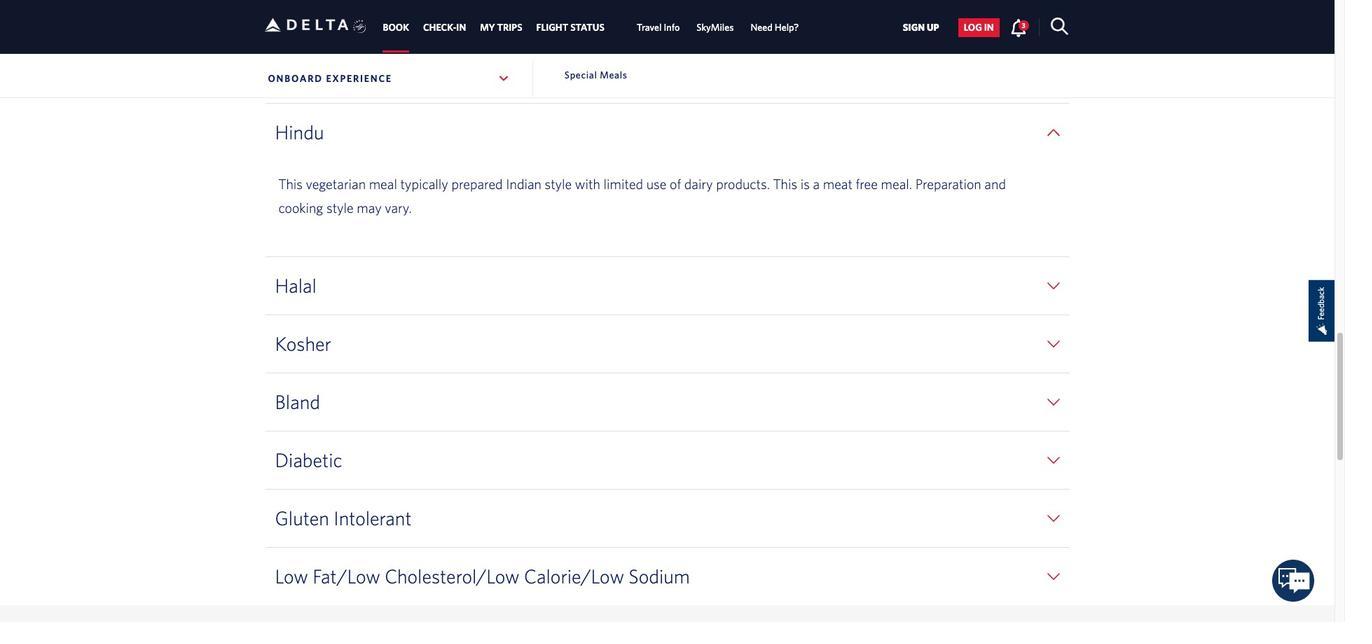 Task type: vqa. For each thing, say whether or not it's contained in the screenshot.
is within this is a non-strict vegetarian meal which can include dairy products but eliminates all meats and seafood. preparation and cooking style may vary.
yes



Task type: describe. For each thing, give the bounding box(es) containing it.
gluten intolerant button
[[275, 507, 1060, 531]]

travel info
[[637, 22, 680, 33]]

experience
[[326, 73, 392, 84]]

meats
[[776, 23, 812, 39]]

is inside the this is a non-strict vegetarian meal which can include dairy products but eliminates all meats and seafood. preparation and cooking style may vary.
[[306, 23, 315, 39]]

flight status link
[[536, 15, 605, 40]]

halal button
[[275, 274, 1060, 298]]

check-in
[[423, 22, 466, 33]]

travel
[[637, 22, 662, 33]]

may inside the this is a non-strict vegetarian meal which can include dairy products but eliminates all meats and seafood. preparation and cooking style may vary.
[[309, 46, 334, 62]]

this for this vegetarian meal typically prepared indian style with limited use of dairy products. this is a meat free meal. preparation and cooking style may vary.
[[279, 176, 303, 192]]

use
[[647, 176, 667, 192]]

info
[[664, 22, 680, 33]]

delta air lines image
[[265, 3, 349, 47]]

meal.
[[881, 176, 912, 192]]

cooking inside the this is a non-strict vegetarian meal which can include dairy products but eliminates all meats and seafood. preparation and cooking style may vary.
[[985, 23, 1030, 39]]

in
[[456, 22, 466, 33]]

meal inside this vegetarian meal typically prepared indian style with limited use of dairy products. this is a meat free meal. preparation and cooking style may vary.
[[369, 176, 397, 192]]

bland
[[275, 390, 320, 414]]

sodium
[[629, 565, 690, 588]]

dairy inside this vegetarian meal typically prepared indian style with limited use of dairy products. this is a meat free meal. preparation and cooking style may vary.
[[684, 176, 713, 192]]

calorie/low
[[524, 565, 624, 588]]

sign
[[903, 22, 925, 33]]

flight
[[536, 22, 568, 33]]

a inside the this is a non-strict vegetarian meal which can include dairy products but eliminates all meats and seafood. preparation and cooking style may vary.
[[318, 23, 325, 39]]

preparation inside the this is a non-strict vegetarian meal which can include dairy products but eliminates all meats and seafood. preparation and cooking style may vary.
[[891, 23, 957, 39]]

hindu
[[275, 121, 324, 144]]

eliminates
[[697, 23, 756, 39]]

and inside this vegetarian meal typically prepared indian style with limited use of dairy products. this is a meat free meal. preparation and cooking style may vary.
[[985, 176, 1006, 192]]

skymiles
[[697, 22, 734, 33]]

is inside this vegetarian meal typically prepared indian style with limited use of dairy products. this is a meat free meal. preparation and cooking style may vary.
[[801, 176, 810, 192]]

log in button
[[958, 18, 1000, 37]]

1 horizontal spatial style
[[326, 200, 354, 216]]

trips
[[497, 22, 522, 33]]

message us image
[[1273, 560, 1315, 602]]

log in
[[964, 22, 994, 33]]

vary. inside the this is a non-strict vegetarian meal which can include dairy products but eliminates all meats and seafood. preparation and cooking style may vary.
[[337, 46, 364, 62]]

need help?
[[751, 22, 799, 33]]

products
[[621, 23, 672, 39]]

preparation inside this vegetarian meal typically prepared indian style with limited use of dairy products. this is a meat free meal. preparation and cooking style may vary.
[[916, 176, 981, 192]]

strict
[[355, 23, 385, 39]]

which
[[483, 23, 517, 39]]

0 horizontal spatial and
[[815, 23, 836, 39]]

meals
[[600, 69, 628, 81]]

help?
[[775, 22, 799, 33]]

sign up
[[903, 22, 939, 33]]

log
[[964, 22, 982, 33]]

limited
[[604, 176, 643, 192]]

vegetarian inside the this is a non-strict vegetarian meal which can include dairy products but eliminates all meats and seafood. preparation and cooking style may vary.
[[388, 23, 448, 39]]

indian
[[506, 176, 542, 192]]



Task type: locate. For each thing, give the bounding box(es) containing it.
a
[[318, 23, 325, 39], [813, 176, 820, 192]]

0 vertical spatial may
[[309, 46, 334, 62]]

this for this is a non-strict vegetarian meal which can include dairy products but eliminates all meats and seafood. preparation and cooking style may vary.
[[279, 23, 303, 39]]

this
[[279, 23, 303, 39], [279, 176, 303, 192], [773, 176, 797, 192]]

1 vertical spatial may
[[357, 200, 382, 216]]

a left "non-"
[[318, 23, 325, 39]]

seafood.
[[839, 23, 888, 39]]

my trips
[[480, 22, 522, 33]]

0 vertical spatial is
[[306, 23, 315, 39]]

dairy inside the this is a non-strict vegetarian meal which can include dairy products but eliminates all meats and seafood. preparation and cooking style may vary.
[[589, 23, 618, 39]]

1 vertical spatial dairy
[[684, 176, 713, 192]]

diabetic
[[275, 449, 342, 472]]

0 vertical spatial dairy
[[589, 23, 618, 39]]

low fat/low cholesterol/low calorie/low sodium
[[275, 565, 690, 588]]

special
[[565, 69, 597, 81]]

typically
[[400, 176, 448, 192]]

vary. down "non-"
[[337, 46, 364, 62]]

is left meat
[[801, 176, 810, 192]]

1 horizontal spatial meal
[[451, 23, 479, 39]]

this inside the this is a non-strict vegetarian meal which can include dairy products but eliminates all meats and seafood. preparation and cooking style may vary.
[[279, 23, 303, 39]]

1 horizontal spatial a
[[813, 176, 820, 192]]

tab list
[[376, 0, 807, 53]]

vary. inside this vegetarian meal typically prepared indian style with limited use of dairy products. this is a meat free meal. preparation and cooking style may vary.
[[385, 200, 412, 216]]

diabetic button
[[275, 449, 1060, 472]]

need help? link
[[751, 15, 799, 40]]

1 vertical spatial a
[[813, 176, 820, 192]]

meal inside the this is a non-strict vegetarian meal which can include dairy products but eliminates all meats and seafood. preparation and cooking style may vary.
[[451, 23, 479, 39]]

meal
[[451, 23, 479, 39], [369, 176, 397, 192]]

vegetarian inside this vegetarian meal typically prepared indian style with limited use of dairy products. this is a meat free meal. preparation and cooking style may vary.
[[306, 176, 366, 192]]

0 horizontal spatial is
[[306, 23, 315, 39]]

bland button
[[275, 390, 1060, 414]]

dairy
[[589, 23, 618, 39], [684, 176, 713, 192]]

0 horizontal spatial meal
[[369, 176, 397, 192]]

kosher
[[275, 332, 331, 355]]

check-in link
[[423, 15, 466, 40]]

0 horizontal spatial a
[[318, 23, 325, 39]]

onboard experience button
[[265, 61, 514, 96]]

vary. down typically
[[385, 200, 412, 216]]

my trips link
[[480, 15, 522, 40]]

meat
[[823, 176, 853, 192]]

3
[[1022, 21, 1026, 29]]

0 horizontal spatial style
[[279, 46, 306, 62]]

1 horizontal spatial vary.
[[385, 200, 412, 216]]

1 vertical spatial cooking
[[279, 200, 323, 216]]

check-
[[423, 22, 456, 33]]

dairy right of
[[684, 176, 713, 192]]

tab list containing book
[[376, 0, 807, 53]]

this vegetarian meal typically prepared indian style with limited use of dairy products. this is a meat free meal. preparation and cooking style may vary.
[[279, 176, 1006, 216]]

meal left the my
[[451, 23, 479, 39]]

travel info link
[[637, 15, 680, 40]]

0 vertical spatial vegetarian
[[388, 23, 448, 39]]

up
[[927, 22, 939, 33]]

style inside the this is a non-strict vegetarian meal which can include dairy products but eliminates all meats and seafood. preparation and cooking style may vary.
[[279, 46, 306, 62]]

kosher button
[[275, 332, 1060, 356]]

status
[[570, 22, 605, 33]]

hindu button
[[275, 121, 1060, 144]]

0 horizontal spatial vegetarian
[[306, 176, 366, 192]]

1 vertical spatial meal
[[369, 176, 397, 192]]

flight status
[[536, 22, 605, 33]]

dairy right 'include'
[[589, 23, 618, 39]]

a inside this vegetarian meal typically prepared indian style with limited use of dairy products. this is a meat free meal. preparation and cooking style may vary.
[[813, 176, 820, 192]]

0 horizontal spatial vary.
[[337, 46, 364, 62]]

0 horizontal spatial cooking
[[279, 200, 323, 216]]

1 horizontal spatial dairy
[[684, 176, 713, 192]]

include
[[544, 23, 586, 39]]

free
[[856, 176, 878, 192]]

products.
[[716, 176, 770, 192]]

skyteam image
[[353, 5, 367, 48]]

vegetarian
[[388, 23, 448, 39], [306, 176, 366, 192]]

is
[[306, 23, 315, 39], [801, 176, 810, 192]]

need
[[751, 22, 773, 33]]

2 vertical spatial style
[[326, 200, 354, 216]]

gluten
[[275, 507, 329, 530]]

0 vertical spatial a
[[318, 23, 325, 39]]

this right products.
[[773, 176, 797, 192]]

preparation left log
[[891, 23, 957, 39]]

cooking inside this vegetarian meal typically prepared indian style with limited use of dairy products. this is a meat free meal. preparation and cooking style may vary.
[[279, 200, 323, 216]]

book
[[383, 22, 409, 33]]

0 horizontal spatial dairy
[[589, 23, 618, 39]]

0 vertical spatial meal
[[451, 23, 479, 39]]

gluten intolerant
[[275, 507, 412, 530]]

1 vertical spatial vegetarian
[[306, 176, 366, 192]]

this is a non-strict vegetarian meal which can include dairy products but eliminates all meats and seafood. preparation and cooking style may vary.
[[279, 23, 1030, 62]]

0 vertical spatial cooking
[[985, 23, 1030, 39]]

low
[[275, 565, 308, 588]]

book link
[[383, 15, 409, 40]]

vary.
[[337, 46, 364, 62], [385, 200, 412, 216]]

this up onboard
[[279, 23, 303, 39]]

onboard experience
[[268, 73, 392, 84]]

with
[[575, 176, 600, 192]]

low fat/low cholesterol/low calorie/low sodium button
[[275, 565, 1060, 589]]

preparation
[[891, 23, 957, 39], [916, 176, 981, 192]]

preparation right meal.
[[916, 176, 981, 192]]

all
[[760, 23, 773, 39]]

style
[[279, 46, 306, 62], [545, 176, 572, 192], [326, 200, 354, 216]]

halal
[[275, 274, 317, 297]]

1 vertical spatial vary.
[[385, 200, 412, 216]]

1 horizontal spatial may
[[357, 200, 382, 216]]

1 vertical spatial preparation
[[916, 176, 981, 192]]

may inside this vegetarian meal typically prepared indian style with limited use of dairy products. this is a meat free meal. preparation and cooking style may vary.
[[357, 200, 382, 216]]

0 vertical spatial style
[[279, 46, 306, 62]]

3 link
[[1010, 18, 1029, 36]]

1 vertical spatial style
[[545, 176, 572, 192]]

1 vertical spatial is
[[801, 176, 810, 192]]

skymiles link
[[697, 15, 734, 40]]

special meals
[[565, 69, 628, 81]]

2 horizontal spatial and
[[985, 176, 1006, 192]]

of
[[670, 176, 681, 192]]

fat/low
[[313, 565, 380, 588]]

sign up link
[[897, 18, 945, 37]]

this down hindu in the top left of the page
[[279, 176, 303, 192]]

0 vertical spatial preparation
[[891, 23, 957, 39]]

cholesterol/low
[[385, 565, 520, 588]]

intolerant
[[334, 507, 412, 530]]

can
[[520, 23, 541, 39]]

in
[[984, 22, 994, 33]]

1 horizontal spatial cooking
[[985, 23, 1030, 39]]

prepared
[[452, 176, 503, 192]]

0 horizontal spatial may
[[309, 46, 334, 62]]

a left meat
[[813, 176, 820, 192]]

1 horizontal spatial is
[[801, 176, 810, 192]]

0 vertical spatial vary.
[[337, 46, 364, 62]]

1 horizontal spatial and
[[960, 23, 982, 39]]

cooking
[[985, 23, 1030, 39], [279, 200, 323, 216]]

onboard
[[268, 73, 323, 84]]

and
[[815, 23, 836, 39], [960, 23, 982, 39], [985, 176, 1006, 192]]

1 horizontal spatial vegetarian
[[388, 23, 448, 39]]

is left "non-"
[[306, 23, 315, 39]]

2 horizontal spatial style
[[545, 176, 572, 192]]

my
[[480, 22, 495, 33]]

may
[[309, 46, 334, 62], [357, 200, 382, 216]]

meal left typically
[[369, 176, 397, 192]]

non-
[[328, 23, 355, 39]]

but
[[675, 23, 694, 39]]



